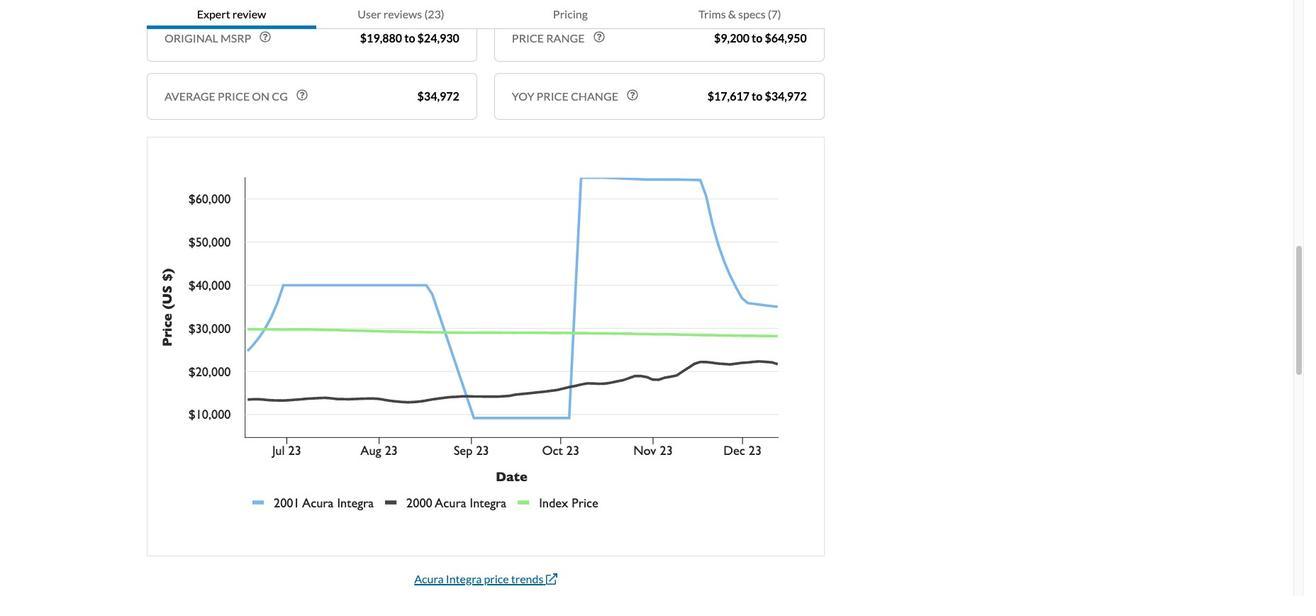 Task type: locate. For each thing, give the bounding box(es) containing it.
tab list containing expert review
[[147, 0, 825, 29]]

1 horizontal spatial question circle image
[[594, 31, 605, 43]]

trends
[[511, 573, 544, 586]]

pricing tab
[[486, 0, 655, 29]]

acura integra price trends
[[415, 573, 544, 586]]

expert review
[[197, 7, 266, 21]]

original
[[165, 31, 218, 45]]

yoy price change
[[512, 89, 619, 103]]

tab list
[[147, 0, 825, 29]]

question circle image for original msrp
[[260, 31, 271, 43]]

to down specs
[[752, 31, 763, 45]]

$34,972
[[418, 89, 460, 103], [765, 89, 807, 103]]

0 horizontal spatial question circle image
[[297, 89, 308, 101]]

&
[[729, 7, 737, 21]]

$24,930
[[418, 31, 460, 45]]

question circle image right the cg
[[297, 89, 308, 101]]

price
[[218, 89, 250, 103], [537, 89, 569, 103], [484, 573, 509, 586]]

pricing
[[553, 7, 588, 21]]

2 question circle image from the left
[[627, 89, 639, 101]]

$34,972 down $24,930
[[418, 89, 460, 103]]

to
[[405, 31, 415, 45], [752, 31, 763, 45], [752, 89, 763, 103]]

2 question circle image from the left
[[594, 31, 605, 43]]

price
[[512, 31, 544, 45]]

0 horizontal spatial question circle image
[[260, 31, 271, 43]]

1 question circle image from the left
[[260, 31, 271, 43]]

specs
[[739, 7, 766, 21]]

$64,950
[[765, 31, 807, 45]]

price left on
[[218, 89, 250, 103]]

question circle image right "change"
[[627, 89, 639, 101]]

price for on
[[218, 89, 250, 103]]

0 horizontal spatial price
[[218, 89, 250, 103]]

acura
[[415, 573, 444, 586]]

question circle image
[[260, 31, 271, 43], [594, 31, 605, 43]]

$9,200
[[714, 31, 750, 45]]

external link image
[[546, 574, 557, 585]]

$34,972 right $17,617
[[765, 89, 807, 103]]

price right yoy
[[537, 89, 569, 103]]

price left trends
[[484, 573, 509, 586]]

question circle image
[[297, 89, 308, 101], [627, 89, 639, 101]]

change
[[571, 89, 619, 103]]

range
[[546, 31, 585, 45]]

2 horizontal spatial price
[[537, 89, 569, 103]]

$9,200 to $64,950
[[714, 31, 807, 45]]

0 horizontal spatial $34,972
[[418, 89, 460, 103]]

to down user reviews (23) tab
[[405, 31, 415, 45]]

to for $24,930
[[405, 31, 415, 45]]

acura integra price trends link
[[415, 573, 557, 586]]

1 question circle image from the left
[[297, 89, 308, 101]]

1 horizontal spatial $34,972
[[765, 89, 807, 103]]

trims & specs (7) tab
[[655, 0, 825, 29]]

1 horizontal spatial question circle image
[[627, 89, 639, 101]]

question circle image for price range
[[594, 31, 605, 43]]

original msrp
[[165, 31, 251, 45]]

question circle image down review
[[260, 31, 271, 43]]

(23)
[[425, 7, 445, 21]]

to right $17,617
[[752, 89, 763, 103]]

question circle image right range
[[594, 31, 605, 43]]



Task type: vqa. For each thing, say whether or not it's contained in the screenshot.


Task type: describe. For each thing, give the bounding box(es) containing it.
user reviews (23) tab
[[316, 0, 486, 29]]

price for change
[[537, 89, 569, 103]]

on
[[252, 89, 270, 103]]

msrp
[[221, 31, 251, 45]]

question circle image for average price on cg
[[297, 89, 308, 101]]

user
[[358, 7, 382, 21]]

1 $34,972 from the left
[[418, 89, 460, 103]]

average
[[165, 89, 216, 103]]

trims & specs (7)
[[699, 7, 782, 21]]

to for $64,950
[[752, 31, 763, 45]]

expert
[[197, 7, 230, 21]]

to for $34,972
[[752, 89, 763, 103]]

question circle image for yoy price change
[[627, 89, 639, 101]]

review
[[233, 7, 266, 21]]

$19,880 to $24,930
[[360, 31, 460, 45]]

reviews
[[384, 7, 422, 21]]

(7)
[[768, 7, 782, 21]]

cg
[[272, 89, 288, 103]]

$19,880
[[360, 31, 402, 45]]

$17,617
[[708, 89, 750, 103]]

price range
[[512, 31, 585, 45]]

expert review tab
[[147, 0, 316, 29]]

average price on cg
[[165, 89, 288, 103]]

$17,617 to $34,972
[[708, 89, 807, 103]]

integra
[[446, 573, 482, 586]]

2 $34,972 from the left
[[765, 89, 807, 103]]

user reviews (23)
[[358, 7, 445, 21]]

yoy
[[512, 89, 535, 103]]

trims
[[699, 7, 726, 21]]

1 horizontal spatial price
[[484, 573, 509, 586]]



